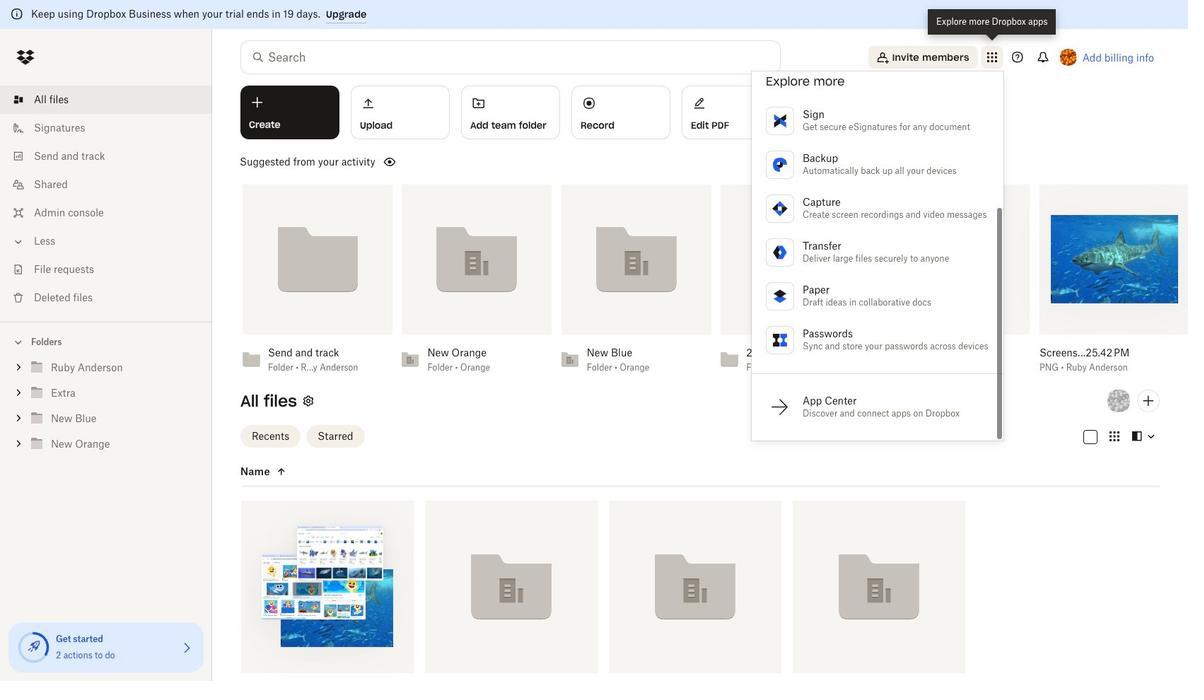 Task type: vqa. For each thing, say whether or not it's contained in the screenshot.
first -- from the bottom
no



Task type: locate. For each thing, give the bounding box(es) containing it.
list
[[0, 77, 212, 322]]

team shared folder, new blue row
[[603, 501, 782, 681]]

list item
[[0, 86, 212, 114]]

alert
[[0, 0, 1188, 29]]

dropbox image
[[11, 43, 40, 71]]

group
[[0, 352, 212, 468]]



Task type: describe. For each thing, give the bounding box(es) containing it.
less image
[[11, 235, 25, 249]]

team shared folder, new orange row
[[793, 501, 966, 681]]

team shared folder, extra row
[[419, 501, 598, 681]]

add team members image
[[1140, 392, 1157, 409]]

team member folder, ruby anderson row
[[236, 501, 414, 681]]



